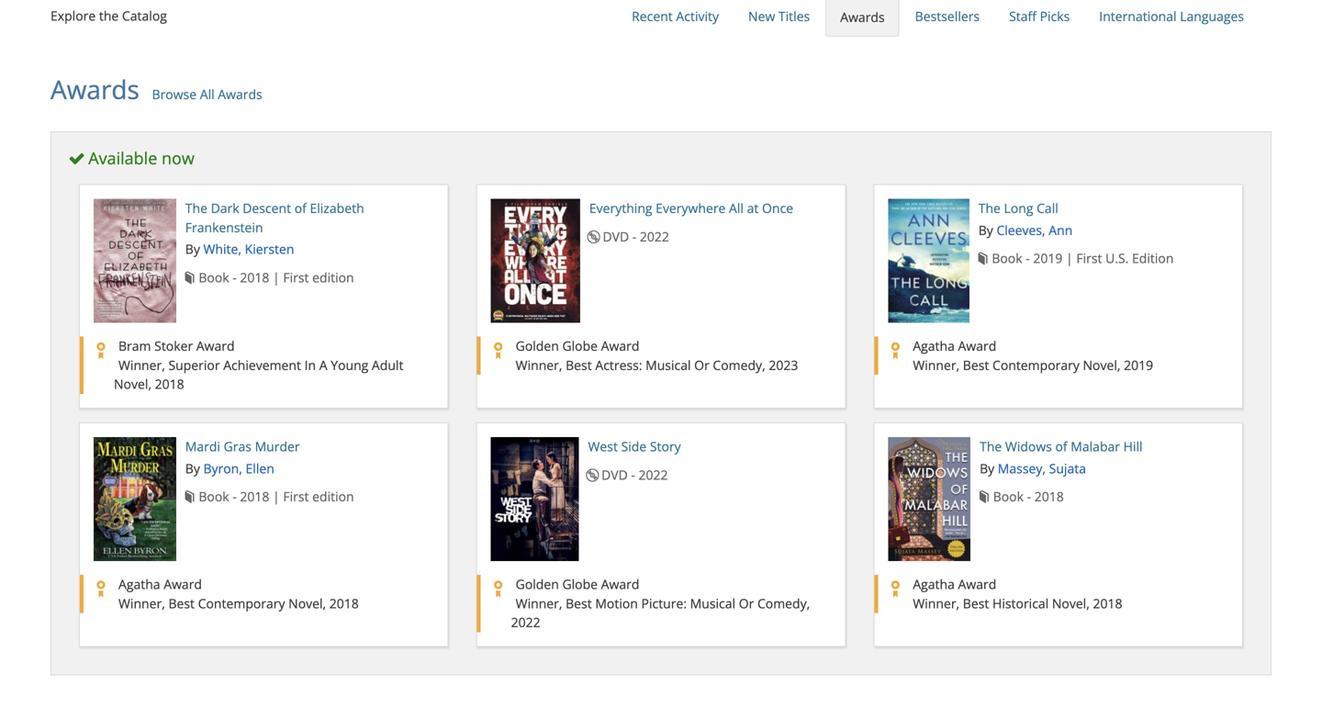 Task type: describe. For each thing, give the bounding box(es) containing it.
white, kiersten link
[[203, 240, 294, 258]]

the long call image
[[889, 199, 970, 323]]

massey, sujata link
[[998, 460, 1087, 477]]

call
[[1037, 199, 1059, 217]]

award inside agatha award winner,        best contemporary novel,            2019
[[959, 337, 997, 355]]

new titles
[[749, 7, 810, 25]]

winner, inside the golden globe award winner,        best actress: musical or comedy,            2023
[[516, 356, 563, 374]]

2023
[[769, 356, 799, 374]]

now
[[162, 147, 195, 169]]

book for massey, sujata
[[994, 488, 1024, 505]]

the dark descent of elizabeth frankenstein by white, kiersten
[[185, 199, 364, 258]]

agatha for agatha award winner,        best historical novel,            2018
[[913, 576, 955, 593]]

book      - 2018               | first edition for byron, ellen
[[199, 488, 354, 505]]

agatha award winner,        best historical novel,            2018
[[913, 576, 1123, 612]]

winner, inside agatha award winner,        best historical novel,            2018
[[913, 595, 960, 612]]

international languages
[[1100, 7, 1245, 25]]

mardi
[[185, 438, 220, 455]]

bestsellers
[[916, 7, 980, 25]]

golden for golden globe award winner,        best motion picture: musical or comedy, 2022
[[516, 576, 559, 593]]

book      - 2019               | first u.s. edition
[[992, 250, 1174, 267]]

browse all awards
[[152, 86, 262, 103]]

adult
[[372, 356, 404, 374]]

agatha for agatha award winner,        best contemporary novel,            2018
[[119, 576, 160, 593]]

2 horizontal spatial awards
[[841, 8, 885, 26]]

side
[[622, 438, 647, 455]]

new titles link
[[735, 0, 824, 35]]

edition
[[1133, 250, 1174, 267]]

contemporary for 2018
[[198, 595, 285, 612]]

first for cleeves, ann
[[1077, 250, 1103, 267]]

2019 inside agatha award winner,        best contemporary novel,            2019
[[1125, 356, 1154, 374]]

historical
[[993, 595, 1049, 612]]

cd image for west side story
[[584, 466, 602, 483]]

contemporary for 2019
[[993, 356, 1080, 374]]

0 horizontal spatial awards
[[51, 72, 140, 107]]

massey,
[[998, 460, 1046, 477]]

award empty image for winner,        best actress: musical or comedy,            2023
[[486, 337, 511, 364]]

hill
[[1124, 438, 1143, 455]]

| for byron, ellen
[[273, 488, 280, 505]]

- for agatha award winner,        best contemporary novel,            2019
[[1026, 250, 1031, 267]]

long
[[1005, 199, 1034, 217]]

book      - 2018
[[994, 488, 1065, 505]]

west side story link
[[588, 438, 681, 455]]

story
[[650, 438, 681, 455]]

sujata
[[1050, 460, 1087, 477]]

book image for book      - 2018
[[976, 488, 994, 505]]

best for agatha award winner,        best contemporary novel,            2019
[[964, 356, 990, 374]]

once
[[763, 199, 794, 217]]

available now
[[88, 147, 195, 169]]

the widows of malabar hill by massey, sujata
[[980, 438, 1143, 477]]

winner, inside bram stoker award winner,        superior achievement in a young adult novel,            2018
[[119, 356, 165, 374]]

the for the long call
[[979, 199, 1001, 217]]

novel, inside bram stoker award winner,        superior achievement in a young adult novel,            2018
[[114, 375, 152, 393]]

- down the everything
[[633, 228, 637, 245]]

awards link
[[826, 0, 900, 37]]

| for cleeves, ann
[[1067, 250, 1074, 267]]

ok image
[[65, 147, 88, 169]]

dvd for west
[[602, 466, 628, 483]]

book      - 2018               | first edition for white, kiersten
[[199, 269, 354, 286]]

first for byron, ellen
[[283, 488, 309, 505]]

winner, inside agatha award winner,        best contemporary novel,            2018
[[119, 595, 165, 612]]

achievement
[[223, 356, 301, 374]]

browse all awards link
[[152, 85, 262, 104]]

agatha award winner,        best contemporary novel,            2018
[[119, 576, 359, 612]]

1 horizontal spatial awards
[[218, 86, 262, 103]]

mardi gras murder link
[[185, 438, 300, 455]]

award inside golden globe award winner,        best motion picture: musical or comedy, 2022
[[601, 576, 640, 593]]

explore the catalog
[[51, 7, 167, 24]]

staff
[[1010, 7, 1037, 25]]

everything everywhere all at once
[[590, 199, 794, 217]]

- for agatha award winner,        best contemporary novel,            2018
[[233, 488, 237, 505]]

golden for golden globe award winner,        best actress: musical or comedy,            2023
[[516, 337, 559, 355]]

comedy, inside the golden globe award winner,        best actress: musical or comedy,            2023
[[713, 356, 766, 374]]

award empty image for winner,        best contemporary novel,            2018
[[88, 575, 114, 602]]

everything everywhere all at once link
[[590, 199, 794, 217]]

2022 for side
[[639, 466, 668, 483]]

the long call by cleeves, ann
[[979, 199, 1073, 239]]

activity
[[677, 7, 719, 25]]

award inside agatha award winner,        best contemporary novel,            2018
[[164, 576, 202, 593]]

u.s.
[[1106, 250, 1129, 267]]

dvd      - 2022 for everywhere
[[603, 228, 670, 245]]

golden globe award winner,        best actress: musical or comedy,            2023
[[516, 337, 799, 374]]

recent activity link
[[618, 0, 733, 35]]

everywhere
[[656, 199, 726, 217]]

2022 for everywhere
[[640, 228, 670, 245]]

book image for book      - 2019               | first u.s. edition
[[974, 250, 992, 267]]

by inside the dark descent of elizabeth frankenstein by white, kiersten
[[185, 240, 200, 258]]

globe for actress:
[[563, 337, 598, 355]]

a
[[319, 356, 328, 374]]

book image for the dark descent of elizabeth frankenstein by white, kiersten
[[181, 269, 199, 286]]

cd image for everything everywhere all at once
[[585, 228, 603, 245]]

agatha award winner,        best contemporary novel,            2019
[[913, 337, 1154, 374]]

globe for motion
[[563, 576, 598, 593]]

staff picks
[[1010, 7, 1071, 25]]

widows
[[1006, 438, 1053, 455]]

mardi gras murder image
[[94, 437, 176, 561]]

award inside agatha award winner,        best historical novel,            2018
[[959, 576, 997, 593]]

staff picks link
[[996, 0, 1084, 35]]

descent
[[243, 199, 291, 217]]

novel, for agatha award winner,        best contemporary novel,            2018
[[289, 595, 326, 612]]

dark
[[211, 199, 239, 217]]

in
[[305, 356, 316, 374]]

ann
[[1049, 221, 1073, 239]]

young
[[331, 356, 369, 374]]

2018 inside agatha award winner,        best historical novel,            2018
[[1094, 595, 1123, 612]]

by inside mardi gras murder by byron, ellen
[[185, 460, 200, 477]]



Task type: locate. For each thing, give the bounding box(es) containing it.
white,
[[203, 240, 242, 258]]

or inside the golden globe award winner,        best actress: musical or comedy,            2023
[[695, 356, 710, 374]]

1 horizontal spatial 2019
[[1125, 356, 1154, 374]]

0 vertical spatial dvd      - 2022
[[603, 228, 670, 245]]

new
[[749, 7, 776, 25]]

musical right picture:
[[691, 595, 736, 612]]

by down mardi
[[185, 460, 200, 477]]

award empty image for winner,        superior achievement in a young adult novel,            2018
[[88, 337, 114, 364]]

by left cleeves,
[[979, 221, 994, 239]]

0 vertical spatial edition
[[312, 269, 354, 286]]

explore
[[51, 7, 96, 24]]

the long call link
[[979, 199, 1059, 217]]

2 golden from the top
[[516, 576, 559, 593]]

| for white, kiersten
[[273, 269, 280, 286]]

- down byron, ellen link on the left of the page
[[233, 488, 237, 505]]

all left at on the right top
[[729, 199, 744, 217]]

dvd      - 2022 down west side story
[[602, 466, 668, 483]]

2 book      - 2018               | first edition from the top
[[199, 488, 354, 505]]

0 vertical spatial 2022
[[640, 228, 670, 245]]

1 book image from the top
[[181, 269, 199, 286]]

at
[[747, 199, 759, 217]]

book image for mardi gras murder by byron, ellen
[[181, 488, 199, 505]]

dvd
[[603, 228, 629, 245], [602, 466, 628, 483]]

malabar
[[1071, 438, 1121, 455]]

agatha inside agatha award winner,        best contemporary novel,            2019
[[913, 337, 955, 355]]

of up sujata
[[1056, 438, 1068, 455]]

west side story image
[[491, 437, 579, 561]]

all
[[200, 86, 215, 103], [729, 199, 744, 217]]

0 vertical spatial |
[[1067, 250, 1074, 267]]

1 golden from the top
[[516, 337, 559, 355]]

languages
[[1181, 7, 1245, 25]]

2 edition from the top
[[312, 488, 354, 505]]

2018 inside bram stoker award winner,        superior achievement in a young adult novel,            2018
[[155, 375, 184, 393]]

available
[[88, 147, 157, 169]]

winner, inside golden globe award winner,        best motion picture: musical or comedy, 2022
[[516, 595, 563, 612]]

novel, inside agatha award winner,        best contemporary novel,            2018
[[289, 595, 326, 612]]

book for white, kiersten
[[199, 269, 229, 286]]

book image right the long call image
[[974, 250, 992, 267]]

of
[[295, 199, 307, 217], [1056, 438, 1068, 455]]

the inside the long call by cleeves, ann
[[979, 199, 1001, 217]]

0 vertical spatial book image
[[181, 269, 199, 286]]

| down ellen
[[273, 488, 280, 505]]

0 horizontal spatial all
[[200, 86, 215, 103]]

edition for mardi gras murder by byron, ellen
[[312, 488, 354, 505]]

1 vertical spatial book      - 2018               | first edition
[[199, 488, 354, 505]]

1 vertical spatial book image
[[181, 488, 199, 505]]

2 vertical spatial 2022
[[511, 614, 541, 631]]

0 horizontal spatial of
[[295, 199, 307, 217]]

globe inside golden globe award winner,        best motion picture: musical or comedy, 2022
[[563, 576, 598, 593]]

best for agatha award winner,        best contemporary novel,            2018
[[169, 595, 195, 612]]

agatha inside agatha award winner,        best historical novel,            2018
[[913, 576, 955, 593]]

winner, inside agatha award winner,        best contemporary novel,            2019
[[913, 356, 960, 374]]

0 vertical spatial or
[[695, 356, 710, 374]]

0 vertical spatial cd image
[[585, 228, 603, 245]]

1 horizontal spatial or
[[739, 595, 755, 612]]

first
[[1077, 250, 1103, 267], [283, 269, 309, 286], [283, 488, 309, 505]]

2 globe from the top
[[563, 576, 598, 593]]

0 vertical spatial musical
[[646, 356, 691, 374]]

catalog
[[122, 7, 167, 24]]

dvd      - 2022
[[603, 228, 670, 245], [602, 466, 668, 483]]

agatha down the long call image
[[913, 337, 955, 355]]

agatha for agatha award winner,        best contemporary novel,            2019
[[913, 337, 955, 355]]

book image right the widows of malabar hill image
[[976, 488, 994, 505]]

award inside the golden globe award winner,        best actress: musical or comedy,            2023
[[601, 337, 640, 355]]

of inside the widows of malabar hill by massey, sujata
[[1056, 438, 1068, 455]]

recent
[[632, 7, 673, 25]]

award empty image
[[88, 337, 114, 364], [486, 337, 511, 364], [883, 337, 909, 364], [486, 575, 511, 602]]

1 horizontal spatial all
[[729, 199, 744, 217]]

byron, ellen link
[[203, 460, 275, 477]]

2022 inside golden globe award winner,        best motion picture: musical or comedy, 2022
[[511, 614, 541, 631]]

agatha down the widows of malabar hill image
[[913, 576, 955, 593]]

dvd down the everything
[[603, 228, 629, 245]]

everything
[[590, 199, 653, 217]]

bram
[[119, 337, 151, 355]]

award empty image
[[88, 575, 114, 602], [883, 575, 909, 602]]

awards right browse
[[218, 86, 262, 103]]

book for byron, ellen
[[199, 488, 229, 505]]

book down white,
[[199, 269, 229, 286]]

book      - 2018               | first edition
[[199, 269, 354, 286], [199, 488, 354, 505]]

0 vertical spatial all
[[200, 86, 215, 103]]

1 vertical spatial contemporary
[[198, 595, 285, 612]]

bram stoker award winner,        superior achievement in a young adult novel,            2018
[[114, 337, 404, 393]]

awards
[[841, 8, 885, 26], [51, 72, 140, 107], [218, 86, 262, 103]]

first left u.s.
[[1077, 250, 1103, 267]]

motion
[[596, 595, 638, 612]]

1 award empty image from the left
[[88, 575, 114, 602]]

1 vertical spatial all
[[729, 199, 744, 217]]

the dark descent of elizabeth frankenstein link
[[185, 199, 364, 236]]

the dark descent of elizabeth frankenstein image
[[94, 199, 176, 323]]

0 vertical spatial book      - 2018               | first edition
[[199, 269, 354, 286]]

1 vertical spatial edition
[[312, 488, 354, 505]]

1 horizontal spatial award empty image
[[883, 575, 909, 602]]

or left 2023
[[695, 356, 710, 374]]

west side story
[[588, 438, 681, 455]]

0 vertical spatial comedy,
[[713, 356, 766, 374]]

0 horizontal spatial award empty image
[[88, 575, 114, 602]]

all right browse
[[200, 86, 215, 103]]

novel, for agatha award winner,        best historical novel,            2018
[[1053, 595, 1090, 612]]

1 vertical spatial or
[[739, 595, 755, 612]]

cd image down the everything
[[585, 228, 603, 245]]

book down byron,
[[199, 488, 229, 505]]

contemporary inside agatha award winner,        best contemporary novel,            2019
[[993, 356, 1080, 374]]

kiersten
[[245, 240, 294, 258]]

best inside agatha award winner,        best historical novel,            2018
[[964, 595, 990, 612]]

2 award empty image from the left
[[883, 575, 909, 602]]

globe
[[563, 337, 598, 355], [563, 576, 598, 593]]

by left white,
[[185, 240, 200, 258]]

book image down mardi
[[181, 488, 199, 505]]

2018
[[240, 269, 270, 286], [155, 375, 184, 393], [240, 488, 270, 505], [1035, 488, 1065, 505], [330, 595, 359, 612], [1094, 595, 1123, 612]]

contemporary inside agatha award winner,        best contemporary novel,            2018
[[198, 595, 285, 612]]

1 vertical spatial comedy,
[[758, 595, 810, 612]]

dvd      - 2022 for side
[[602, 466, 668, 483]]

musical right actress:
[[646, 356, 691, 374]]

- for bram stoker award winner,        superior achievement in a young adult novel,            2018
[[233, 269, 237, 286]]

titles
[[779, 7, 810, 25]]

cleeves,
[[997, 221, 1046, 239]]

the for the widows of malabar hill
[[980, 438, 1003, 455]]

golden inside golden globe award winner,        best motion picture: musical or comedy, 2022
[[516, 576, 559, 593]]

- down cleeves, ann "link"
[[1026, 250, 1031, 267]]

picture:
[[642, 595, 687, 612]]

best
[[566, 356, 592, 374], [964, 356, 990, 374], [169, 595, 195, 612], [566, 595, 592, 612], [964, 595, 990, 612]]

agatha down mardi gras murder 'image'
[[119, 576, 160, 593]]

by inside the widows of malabar hill by massey, sujata
[[980, 460, 995, 477]]

book down massey,
[[994, 488, 1024, 505]]

book      - 2018               | first edition down ellen
[[199, 488, 354, 505]]

the
[[99, 7, 119, 24]]

0 horizontal spatial or
[[695, 356, 710, 374]]

2022
[[640, 228, 670, 245], [639, 466, 668, 483], [511, 614, 541, 631]]

novel, inside agatha award winner,        best contemporary novel,            2019
[[1084, 356, 1121, 374]]

musical
[[646, 356, 691, 374], [691, 595, 736, 612]]

award
[[196, 337, 235, 355], [601, 337, 640, 355], [959, 337, 997, 355], [164, 576, 202, 593], [601, 576, 640, 593], [959, 576, 997, 593]]

of right descent
[[295, 199, 307, 217]]

dvd down west
[[602, 466, 628, 483]]

recent activity
[[632, 7, 719, 25]]

0 vertical spatial globe
[[563, 337, 598, 355]]

the widows of malabar hill link
[[980, 438, 1143, 455]]

1 vertical spatial cd image
[[584, 466, 602, 483]]

by left massey,
[[980, 460, 995, 477]]

golden down west side story image
[[516, 576, 559, 593]]

elizabeth
[[310, 199, 364, 217]]

- down white,
[[233, 269, 237, 286]]

|
[[1067, 250, 1074, 267], [273, 269, 280, 286], [273, 488, 280, 505]]

1 globe from the top
[[563, 337, 598, 355]]

- down side
[[631, 466, 636, 483]]

agatha
[[913, 337, 955, 355], [119, 576, 160, 593], [913, 576, 955, 593]]

2 vertical spatial |
[[273, 488, 280, 505]]

edition
[[312, 269, 354, 286], [312, 488, 354, 505]]

frankenstein
[[185, 219, 263, 236]]

award empty image for winner,        best historical novel,            2018
[[883, 575, 909, 602]]

1 horizontal spatial of
[[1056, 438, 1068, 455]]

globe up actress:
[[563, 337, 598, 355]]

bestsellers link
[[902, 0, 994, 35]]

book image right "the dark descent of elizabeth frankenstein" image on the top left of the page
[[181, 269, 199, 286]]

awards up the 'ok' icon
[[51, 72, 140, 107]]

0 vertical spatial first
[[1077, 250, 1103, 267]]

best inside agatha award winner,        best contemporary novel,            2019
[[964, 356, 990, 374]]

international
[[1100, 7, 1177, 25]]

dvd for everything
[[603, 228, 629, 245]]

2 book image from the top
[[181, 488, 199, 505]]

0 vertical spatial contemporary
[[993, 356, 1080, 374]]

1 vertical spatial book image
[[976, 488, 994, 505]]

cleeves, ann link
[[997, 221, 1073, 239]]

of inside the dark descent of elizabeth frankenstein by white, kiersten
[[295, 199, 307, 217]]

picks
[[1041, 7, 1071, 25]]

superior
[[169, 356, 220, 374]]

first for white, kiersten
[[283, 269, 309, 286]]

book image
[[181, 269, 199, 286], [181, 488, 199, 505]]

book      - 2018               | first edition down the kiersten
[[199, 269, 354, 286]]

2019 down ann
[[1034, 250, 1063, 267]]

book down cleeves,
[[992, 250, 1023, 267]]

edition for the dark descent of elizabeth frankenstein by white, kiersten
[[312, 269, 354, 286]]

2019 up 'hill'
[[1125, 356, 1154, 374]]

0 vertical spatial golden
[[516, 337, 559, 355]]

golden globe award winner,        best motion picture: musical or comedy, 2022
[[511, 576, 810, 631]]

best for agatha award winner,        best historical novel,            2018
[[964, 595, 990, 612]]

1 vertical spatial of
[[1056, 438, 1068, 455]]

golden inside the golden globe award winner,        best actress: musical or comedy,            2023
[[516, 337, 559, 355]]

the
[[185, 199, 208, 217], [979, 199, 1001, 217], [980, 438, 1003, 455]]

award inside bram stoker award winner,        superior achievement in a young adult novel,            2018
[[196, 337, 235, 355]]

globe inside the golden globe award winner,        best actress: musical or comedy,            2023
[[563, 337, 598, 355]]

0 vertical spatial 2019
[[1034, 250, 1063, 267]]

0 horizontal spatial 2019
[[1034, 250, 1063, 267]]

awards right titles
[[841, 8, 885, 26]]

musical inside the golden globe award winner,        best actress: musical or comedy,            2023
[[646, 356, 691, 374]]

first down murder
[[283, 488, 309, 505]]

award empty image for winner,        best motion picture: musical or comedy, 2022
[[486, 575, 511, 602]]

first down the kiersten
[[283, 269, 309, 286]]

cd image down west
[[584, 466, 602, 483]]

novel, for agatha award winner,        best contemporary novel,            2019
[[1084, 356, 1121, 374]]

or inside golden globe award winner,        best motion picture: musical or comedy, 2022
[[739, 595, 755, 612]]

1 vertical spatial musical
[[691, 595, 736, 612]]

browse
[[152, 86, 197, 103]]

murder
[[255, 438, 300, 455]]

award empty image for winner,        best contemporary novel,            2019
[[883, 337, 909, 364]]

dvd      - 2022 down the everything
[[603, 228, 670, 245]]

book image
[[974, 250, 992, 267], [976, 488, 994, 505]]

the left long
[[979, 199, 1001, 217]]

1 vertical spatial 2019
[[1125, 356, 1154, 374]]

west
[[588, 438, 618, 455]]

by
[[979, 221, 994, 239], [185, 240, 200, 258], [185, 460, 200, 477], [980, 460, 995, 477]]

ellen
[[246, 460, 275, 477]]

or
[[695, 356, 710, 374], [739, 595, 755, 612]]

0 vertical spatial book image
[[974, 250, 992, 267]]

or right picture:
[[739, 595, 755, 612]]

everything everywhere all at once image
[[491, 199, 580, 323]]

stoker
[[154, 337, 193, 355]]

0 vertical spatial of
[[295, 199, 307, 217]]

agatha inside agatha award winner,        best contemporary novel,            2018
[[119, 576, 160, 593]]

1 vertical spatial golden
[[516, 576, 559, 593]]

cd image
[[585, 228, 603, 245], [584, 466, 602, 483]]

1 vertical spatial first
[[283, 269, 309, 286]]

2 vertical spatial first
[[283, 488, 309, 505]]

mardi gras murder by byron, ellen
[[185, 438, 300, 477]]

1 vertical spatial dvd
[[602, 466, 628, 483]]

best inside golden globe award winner,        best motion picture: musical or comedy, 2022
[[566, 595, 592, 612]]

the inside the widows of malabar hill by massey, sujata
[[980, 438, 1003, 455]]

1 vertical spatial dvd      - 2022
[[602, 466, 668, 483]]

2018 inside agatha award winner,        best contemporary novel,            2018
[[330, 595, 359, 612]]

| down ann
[[1067, 250, 1074, 267]]

book for cleeves, ann
[[992, 250, 1023, 267]]

novel, inside agatha award winner,        best historical novel,            2018
[[1053, 595, 1090, 612]]

gras
[[224, 438, 252, 455]]

globe up motion
[[563, 576, 598, 593]]

comedy, inside golden globe award winner,        best motion picture: musical or comedy, 2022
[[758, 595, 810, 612]]

1 book      - 2018               | first edition from the top
[[199, 269, 354, 286]]

actress:
[[596, 356, 643, 374]]

- down massey,
[[1028, 488, 1032, 505]]

the left widows
[[980, 438, 1003, 455]]

the inside the dark descent of elizabeth frankenstein by white, kiersten
[[185, 199, 208, 217]]

byron,
[[203, 460, 242, 477]]

the left dark
[[185, 199, 208, 217]]

golden
[[516, 337, 559, 355], [516, 576, 559, 593]]

contemporary
[[993, 356, 1080, 374], [198, 595, 285, 612]]

novel,
[[1084, 356, 1121, 374], [114, 375, 152, 393], [289, 595, 326, 612], [1053, 595, 1090, 612]]

0 horizontal spatial contemporary
[[198, 595, 285, 612]]

best inside the golden globe award winner,        best actress: musical or comedy,            2023
[[566, 356, 592, 374]]

1 vertical spatial |
[[273, 269, 280, 286]]

1 edition from the top
[[312, 269, 354, 286]]

musical inside golden globe award winner,        best motion picture: musical or comedy, 2022
[[691, 595, 736, 612]]

1 horizontal spatial contemporary
[[993, 356, 1080, 374]]

0 vertical spatial dvd
[[603, 228, 629, 245]]

golden down 'everything everywhere all at once' image
[[516, 337, 559, 355]]

1 vertical spatial 2022
[[639, 466, 668, 483]]

the widows of malabar hill image
[[889, 437, 971, 561]]

by inside the long call by cleeves, ann
[[979, 221, 994, 239]]

the for the dark descent of elizabeth frankenstein
[[185, 199, 208, 217]]

best inside agatha award winner,        best contemporary novel,            2018
[[169, 595, 195, 612]]

| down the kiersten
[[273, 269, 280, 286]]

international languages link
[[1086, 0, 1259, 35]]

1 vertical spatial globe
[[563, 576, 598, 593]]

- for agatha award winner,        best historical novel,            2018
[[1028, 488, 1032, 505]]



Task type: vqa. For each thing, say whether or not it's contained in the screenshot.
Massey, Sujata Book
yes



